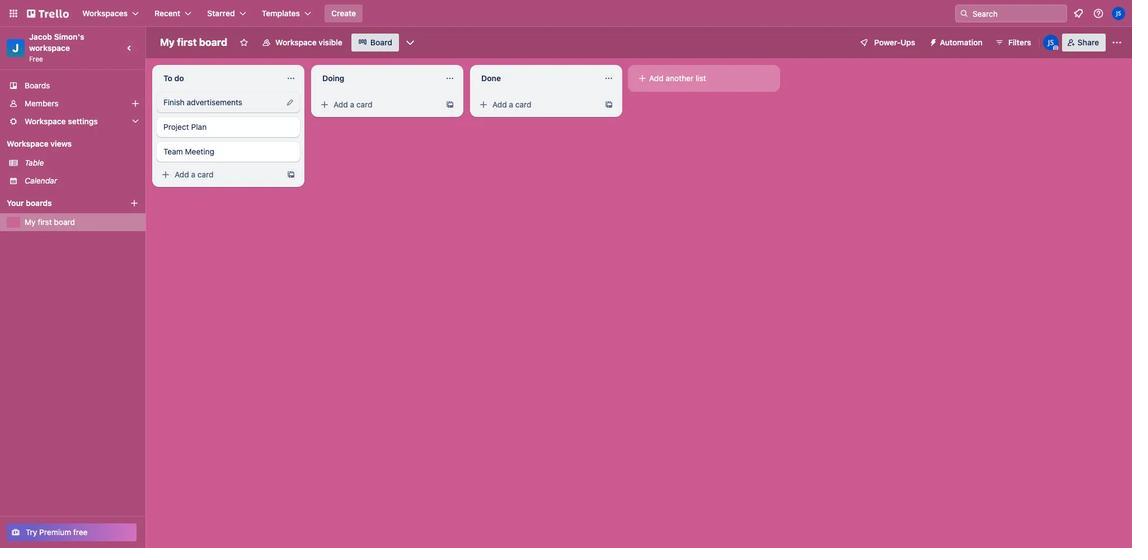 Task type: describe. For each thing, give the bounding box(es) containing it.
add board image
[[130, 199, 139, 208]]

workspace for workspace views
[[7, 139, 48, 148]]

filters
[[1009, 38, 1032, 47]]

settings
[[68, 116, 98, 126]]

free
[[73, 527, 88, 537]]

ups
[[901, 38, 916, 47]]

add a card link for done text box
[[475, 97, 600, 113]]

workspaces
[[82, 8, 128, 18]]

jacob simon (jacobsimon16) image
[[1043, 35, 1059, 50]]

0 horizontal spatial board
[[54, 217, 75, 227]]

starred
[[207, 8, 235, 18]]

board link
[[351, 34, 399, 52]]

Done text field
[[475, 69, 598, 87]]

workspace visible button
[[255, 34, 349, 52]]

create button
[[325, 4, 363, 22]]

table link
[[25, 157, 139, 169]]

automation button
[[925, 34, 990, 52]]

project
[[163, 122, 189, 132]]

members link
[[0, 95, 146, 113]]

j
[[12, 41, 19, 54]]

try premium free button
[[7, 523, 137, 541]]

workspace settings button
[[0, 113, 146, 130]]

filters button
[[992, 34, 1035, 52]]

jacob simon's workspace link
[[29, 32, 86, 53]]

board
[[370, 38, 392, 47]]

recent
[[155, 8, 180, 18]]

add for add a card link to the left
[[175, 170, 189, 179]]

0 horizontal spatial add a card
[[175, 170, 214, 179]]

power-
[[875, 38, 901, 47]]

boards
[[26, 198, 52, 208]]

another
[[666, 73, 694, 83]]

primary element
[[0, 0, 1132, 27]]

0 horizontal spatial a
[[191, 170, 195, 179]]

jacob simon (jacobsimon16) image
[[1112, 7, 1126, 20]]

workspace views
[[7, 139, 72, 148]]

list
[[696, 73, 706, 83]]

table
[[25, 158, 44, 167]]

customize views image
[[405, 37, 416, 48]]

boards link
[[0, 77, 146, 95]]

create from template… image for done text box
[[605, 100, 614, 109]]

sm image for create from template… image
[[160, 169, 171, 180]]

simon's
[[54, 32, 84, 41]]

calendar
[[25, 176, 57, 185]]

templates button
[[255, 4, 318, 22]]

add another list
[[649, 73, 706, 83]]

power-ups
[[875, 38, 916, 47]]

add a card for done text box
[[493, 100, 532, 109]]

jacob
[[29, 32, 52, 41]]

add a card link for doing text field
[[316, 97, 441, 113]]

first inside board name text box
[[177, 36, 197, 48]]

try
[[26, 527, 37, 537]]

recent button
[[148, 4, 198, 22]]

jacob simon's workspace free
[[29, 32, 86, 63]]

this member is an admin of this board. image
[[1053, 45, 1058, 50]]

workspace for workspace visible
[[275, 38, 317, 47]]

finish advertisements link
[[157, 92, 300, 113]]

create from template… image for doing text field
[[446, 100, 455, 109]]



Task type: vqa. For each thing, say whether or not it's contained in the screenshot.
bottommost 'Labels'
no



Task type: locate. For each thing, give the bounding box(es) containing it.
0 horizontal spatial card
[[198, 170, 214, 179]]

To do text field
[[157, 69, 280, 87]]

2 horizontal spatial add a card
[[493, 100, 532, 109]]

first
[[177, 36, 197, 48], [38, 217, 52, 227]]

0 horizontal spatial add a card link
[[157, 167, 282, 182]]

a for doing text field
[[350, 100, 354, 109]]

show menu image
[[1112, 37, 1123, 48]]

0 notifications image
[[1072, 7, 1085, 20]]

add
[[649, 73, 664, 83], [334, 100, 348, 109], [493, 100, 507, 109], [175, 170, 189, 179]]

my first board link
[[25, 217, 139, 228]]

workspace down members
[[25, 116, 66, 126]]

1 create from template… image from the left
[[446, 100, 455, 109]]

first down boards
[[38, 217, 52, 227]]

1 horizontal spatial my
[[160, 36, 175, 48]]

board
[[199, 36, 227, 48], [54, 217, 75, 227]]

Search field
[[969, 5, 1067, 22]]

0 horizontal spatial sm image
[[160, 169, 171, 180]]

1 horizontal spatial first
[[177, 36, 197, 48]]

my first board down recent dropdown button
[[160, 36, 227, 48]]

team
[[163, 147, 183, 156]]

add a card down done text box
[[493, 100, 532, 109]]

1 vertical spatial my
[[25, 217, 36, 227]]

1 horizontal spatial create from template… image
[[605, 100, 614, 109]]

workspaces button
[[76, 4, 146, 22]]

card for doing text field
[[357, 100, 373, 109]]

2 vertical spatial workspace
[[7, 139, 48, 148]]

add down doing text field
[[334, 100, 348, 109]]

members
[[25, 99, 58, 108]]

0 horizontal spatial my
[[25, 217, 36, 227]]

1 horizontal spatial my first board
[[160, 36, 227, 48]]

1 horizontal spatial sm image
[[637, 73, 648, 84]]

your
[[7, 198, 24, 208]]

back to home image
[[27, 4, 69, 22]]

my first board inside board name text box
[[160, 36, 227, 48]]

create from template… image
[[446, 100, 455, 109], [605, 100, 614, 109]]

meeting
[[185, 147, 214, 156]]

project plan
[[163, 122, 207, 132]]

a down done text box
[[509, 100, 513, 109]]

add a card down "team meeting"
[[175, 170, 214, 179]]

0 horizontal spatial create from template… image
[[446, 100, 455, 109]]

card for done text box
[[516, 100, 532, 109]]

calendar link
[[25, 175, 139, 186]]

1 vertical spatial my first board
[[25, 217, 75, 227]]

share button
[[1062, 34, 1106, 52]]

Doing text field
[[316, 69, 439, 87]]

workspace down 'templates' popup button
[[275, 38, 317, 47]]

0 vertical spatial first
[[177, 36, 197, 48]]

add a card link down doing text field
[[316, 97, 441, 113]]

0 horizontal spatial first
[[38, 217, 52, 227]]

2 vertical spatial sm image
[[319, 99, 330, 110]]

my down your boards
[[25, 217, 36, 227]]

2 create from template… image from the left
[[605, 100, 614, 109]]

advertisements
[[187, 97, 242, 107]]

1 horizontal spatial sm image
[[478, 99, 489, 110]]

create from template… image
[[287, 170, 296, 179]]

board down "starred"
[[199, 36, 227, 48]]

a for done text box
[[509, 100, 513, 109]]

0 vertical spatial board
[[199, 36, 227, 48]]

my first board down the your boards with 1 items element
[[25, 217, 75, 227]]

plan
[[191, 122, 207, 132]]

2 horizontal spatial add a card link
[[475, 97, 600, 113]]

my
[[160, 36, 175, 48], [25, 217, 36, 227]]

1 vertical spatial sm image
[[160, 169, 171, 180]]

1 horizontal spatial card
[[357, 100, 373, 109]]

templates
[[262, 8, 300, 18]]

board down the your boards with 1 items element
[[54, 217, 75, 227]]

sm image inside automation button
[[925, 34, 940, 49]]

workspace settings
[[25, 116, 98, 126]]

board inside text box
[[199, 36, 227, 48]]

my down recent
[[160, 36, 175, 48]]

your boards
[[7, 198, 52, 208]]

0 vertical spatial sm image
[[925, 34, 940, 49]]

0 vertical spatial sm image
[[478, 99, 489, 110]]

1 horizontal spatial a
[[350, 100, 354, 109]]

1 horizontal spatial board
[[199, 36, 227, 48]]

my inside board name text box
[[160, 36, 175, 48]]

1 horizontal spatial add a card link
[[316, 97, 441, 113]]

share
[[1078, 38, 1099, 47]]

finish
[[163, 97, 185, 107]]

2 horizontal spatial card
[[516, 100, 532, 109]]

add a card for doing text field
[[334, 100, 373, 109]]

workspace navigation collapse icon image
[[122, 40, 138, 56]]

project plan link
[[157, 117, 300, 137]]

boards
[[25, 81, 50, 90]]

sm image for automation
[[925, 34, 940, 49]]

visible
[[319, 38, 342, 47]]

star or unstar board image
[[240, 38, 249, 47]]

add for add a card link corresponding to doing text field
[[334, 100, 348, 109]]

a down "team meeting"
[[191, 170, 195, 179]]

team meeting
[[163, 147, 214, 156]]

1 vertical spatial workspace
[[25, 116, 66, 126]]

create
[[331, 8, 356, 18]]

power-ups button
[[852, 34, 922, 52]]

sm image inside the add another list link
[[637, 73, 648, 84]]

Board name text field
[[155, 34, 233, 52]]

starred button
[[201, 4, 253, 22]]

sm image for add a card
[[319, 99, 330, 110]]

workspace up table on the left top
[[7, 139, 48, 148]]

a down doing text field
[[350, 100, 354, 109]]

card down done text box
[[516, 100, 532, 109]]

2 horizontal spatial sm image
[[925, 34, 940, 49]]

finish advertisements
[[163, 97, 242, 107]]

add another list link
[[633, 69, 776, 87]]

search image
[[960, 9, 969, 18]]

add for add a card link corresponding to done text box
[[493, 100, 507, 109]]

a
[[350, 100, 354, 109], [509, 100, 513, 109], [191, 170, 195, 179]]

0 vertical spatial my first board
[[160, 36, 227, 48]]

add a card link
[[316, 97, 441, 113], [475, 97, 600, 113], [157, 167, 282, 182]]

j link
[[7, 39, 25, 57]]

first down recent dropdown button
[[177, 36, 197, 48]]

your boards with 1 items element
[[7, 196, 113, 210]]

0 vertical spatial workspace
[[275, 38, 317, 47]]

add a card link down done text box
[[475, 97, 600, 113]]

workspace inside dropdown button
[[25, 116, 66, 126]]

0 horizontal spatial my first board
[[25, 217, 75, 227]]

free
[[29, 55, 43, 63]]

add a card down doing text field
[[334, 100, 373, 109]]

open information menu image
[[1093, 8, 1104, 19]]

views
[[50, 139, 72, 148]]

add a card link down team meeting link
[[157, 167, 282, 182]]

0 vertical spatial my
[[160, 36, 175, 48]]

workspace
[[29, 43, 70, 53]]

add down "team meeting"
[[175, 170, 189, 179]]

team meeting link
[[157, 142, 300, 162]]

workspace inside button
[[275, 38, 317, 47]]

premium
[[39, 527, 71, 537]]

add down done text box
[[493, 100, 507, 109]]

sm image for done text box's create from template… icon
[[478, 99, 489, 110]]

1 vertical spatial sm image
[[637, 73, 648, 84]]

card down meeting on the top of the page
[[198, 170, 214, 179]]

sm image
[[925, 34, 940, 49], [637, 73, 648, 84], [319, 99, 330, 110]]

add left another
[[649, 73, 664, 83]]

automation
[[940, 38, 983, 47]]

try premium free
[[26, 527, 88, 537]]

sm image
[[478, 99, 489, 110], [160, 169, 171, 180]]

my first board
[[160, 36, 227, 48], [25, 217, 75, 227]]

1 horizontal spatial add a card
[[334, 100, 373, 109]]

card down doing text field
[[357, 100, 373, 109]]

1 vertical spatial board
[[54, 217, 75, 227]]

2 horizontal spatial a
[[509, 100, 513, 109]]

workspace
[[275, 38, 317, 47], [25, 116, 66, 126], [7, 139, 48, 148]]

1 vertical spatial first
[[38, 217, 52, 227]]

workspace for workspace settings
[[25, 116, 66, 126]]

add a card
[[334, 100, 373, 109], [493, 100, 532, 109], [175, 170, 214, 179]]

card
[[357, 100, 373, 109], [516, 100, 532, 109], [198, 170, 214, 179]]

0 horizontal spatial sm image
[[319, 99, 330, 110]]

workspace visible
[[275, 38, 342, 47]]



